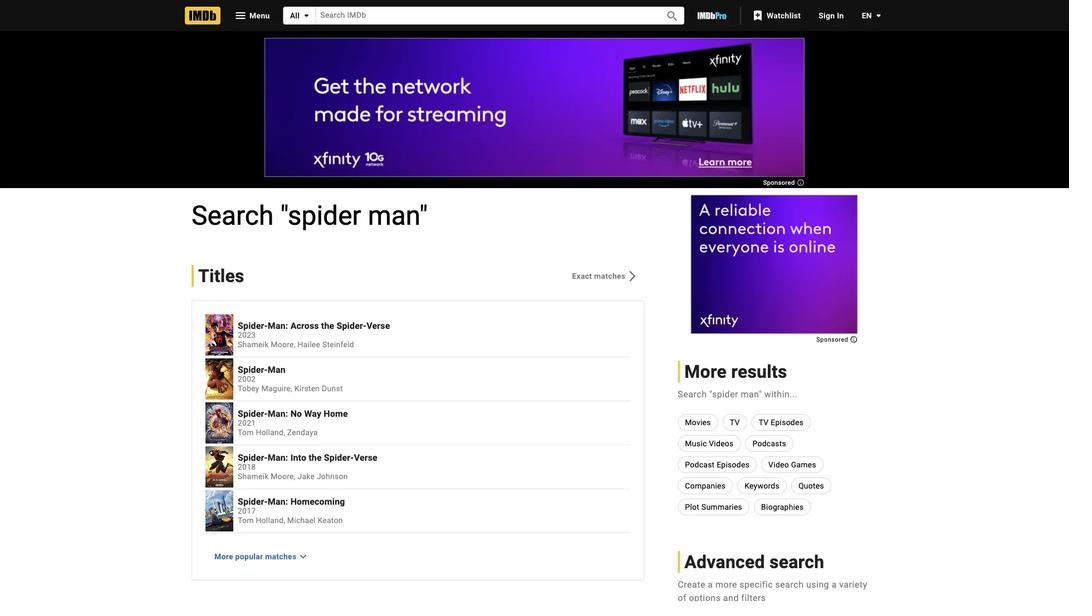 Task type: vqa. For each thing, say whether or not it's contained in the screenshot.


Task type: describe. For each thing, give the bounding box(es) containing it.
spider-man: no way home 2021 tom holland, zendaya
[[238, 409, 348, 438]]

the for into
[[309, 453, 322, 463]]

keywords
[[745, 482, 780, 491]]

michael
[[287, 517, 316, 526]]

more
[[716, 580, 738, 590]]

videos
[[709, 439, 734, 448]]

dunst
[[322, 385, 343, 394]]

tv for tv
[[730, 418, 740, 427]]

oscar isaac, andy samberg, jake johnson, daniel kaluuya, hailee steinfeld, karan soni, shameik moore, and issa rae in spider-man: across the spider-verse (2023) image
[[206, 315, 233, 356]]

spider- for spider-man: across the spider-verse
[[238, 321, 268, 331]]

man" for search "spider man"
[[368, 200, 428, 231]]

exact
[[572, 272, 592, 281]]

spider-man: into the spider-verse button
[[238, 453, 631, 463]]

man: for across
[[268, 321, 288, 331]]

moore, for into
[[271, 473, 296, 482]]

within...
[[765, 389, 798, 400]]

filters
[[742, 593, 766, 602]]

video games
[[769, 460, 817, 470]]

spider-man: across the spider-verse 2023 shameik moore, hailee steinfeld
[[238, 321, 390, 350]]

into
[[291, 453, 306, 463]]

more for more popular matches
[[214, 552, 233, 562]]

search for search "spider man" within...
[[678, 389, 707, 400]]

maguire,
[[262, 385, 293, 394]]

expand more image
[[297, 550, 310, 564]]

willem dafoe, jamie foxx, rhys ifans, benedict cumberbatch, zendaya, and tom holland in spider-man: no way home (2021) image
[[206, 403, 233, 444]]

spider- up johnson
[[324, 453, 354, 463]]

verse for spider-man: into the spider-verse
[[354, 453, 378, 463]]

tobey maguire in spider-man (2002) image
[[206, 359, 233, 400]]

spider-man: homecoming 2017 tom holland, michael keaton
[[238, 497, 345, 526]]

man" for search "spider man" within...
[[741, 389, 762, 400]]

podcast episodes
[[685, 460, 750, 470]]

companies button
[[678, 478, 733, 495]]

quotes button
[[792, 478, 832, 495]]

menu
[[250, 11, 270, 20]]

sponsored for the bottom the sponsored content section
[[817, 337, 851, 343]]

advanced
[[685, 552, 765, 573]]

holland, inside "spider-man: homecoming 2017 tom holland, michael keaton"
[[256, 517, 285, 526]]

podcast episodes button
[[678, 457, 757, 474]]

tobey
[[238, 385, 259, 394]]

2002
[[238, 375, 256, 384]]

movies
[[685, 418, 711, 427]]

spider-man: into the spider-verse 2018 shameik moore, jake johnson
[[238, 453, 378, 482]]

jake
[[298, 473, 315, 482]]

sponsored for the topmost the sponsored content section
[[764, 179, 797, 186]]

steinfeld
[[323, 341, 354, 350]]

tv episodes button
[[752, 415, 811, 431]]

matches inside more popular matches button
[[265, 552, 297, 562]]

biographies
[[762, 503, 804, 512]]

2023
[[238, 331, 256, 340]]

sign in button
[[810, 6, 853, 26]]

using
[[807, 580, 830, 590]]

none field inside all search box
[[316, 7, 653, 24]]

keywords button
[[738, 478, 787, 495]]

homecoming
[[291, 497, 345, 507]]

zendaya
[[287, 429, 318, 438]]

2 a from the left
[[832, 580, 837, 590]]

companies
[[685, 482, 726, 491]]

watchlist
[[767, 11, 801, 20]]

tv button
[[723, 415, 747, 431]]

episodes for podcast episodes
[[717, 460, 750, 470]]

0 vertical spatial sponsored content section
[[265, 38, 805, 186]]

of
[[678, 593, 687, 602]]

no
[[291, 409, 302, 419]]

popular
[[235, 552, 263, 562]]

2021
[[238, 419, 256, 428]]

options
[[689, 593, 721, 602]]

sign
[[819, 11, 835, 20]]

exact matches button
[[563, 266, 645, 286]]

create a more specific search using a variety of options and filters
[[678, 580, 868, 602]]

video
[[769, 460, 789, 470]]

man: for homecoming
[[268, 497, 288, 507]]

Search IMDb text field
[[316, 7, 653, 24]]

tom inside "spider-man: homecoming 2017 tom holland, michael keaton"
[[238, 517, 254, 526]]

verse for spider-man: across the spider-verse
[[367, 321, 390, 331]]

All search field
[[283, 7, 685, 25]]

spider-man: no way home button
[[238, 409, 631, 419]]

johnson
[[317, 473, 348, 482]]

arrow drop down image for en
[[872, 9, 886, 22]]

plot summaries button
[[678, 499, 750, 516]]

games
[[791, 460, 817, 470]]

search "spider man" within...
[[678, 389, 798, 400]]

podcast
[[685, 460, 715, 470]]

hailee
[[298, 341, 320, 350]]

specific
[[740, 580, 773, 590]]

the for across
[[321, 321, 334, 331]]

podcasts button
[[746, 436, 794, 452]]

advanced search
[[685, 552, 825, 573]]



Task type: locate. For each thing, give the bounding box(es) containing it.
1 vertical spatial man"
[[741, 389, 762, 400]]

holland, down 2021
[[256, 429, 285, 438]]

1 horizontal spatial man"
[[741, 389, 762, 400]]

"spider for search "spider man"
[[280, 200, 361, 231]]

spider-man: homecoming button
[[238, 497, 631, 507]]

man:
[[268, 321, 288, 331], [268, 409, 288, 419], [268, 453, 288, 463], [268, 497, 288, 507]]

1 vertical spatial sponsored
[[817, 337, 851, 343]]

sponsored content section
[[265, 38, 805, 186], [691, 195, 858, 343]]

1 vertical spatial "spider
[[710, 389, 739, 400]]

3 man: from the top
[[268, 453, 288, 463]]

video games button
[[762, 457, 824, 474]]

kirsten
[[295, 385, 320, 394]]

the up steinfeld at the left bottom
[[321, 321, 334, 331]]

0 horizontal spatial sponsored
[[764, 179, 797, 186]]

2017
[[238, 507, 256, 516]]

arrow drop down image right menu
[[300, 9, 313, 22]]

1 vertical spatial matches
[[265, 552, 297, 562]]

0 horizontal spatial a
[[708, 580, 713, 590]]

1 man: from the top
[[268, 321, 288, 331]]

more left popular
[[214, 552, 233, 562]]

search "spider man"
[[192, 200, 428, 231]]

0 vertical spatial search
[[192, 200, 274, 231]]

0 vertical spatial man"
[[368, 200, 428, 231]]

search
[[192, 200, 274, 231], [678, 389, 707, 400]]

episodes inside 'button'
[[771, 418, 804, 427]]

tom inside spider-man: no way home 2021 tom holland, zendaya
[[238, 429, 254, 438]]

man: left no
[[268, 409, 288, 419]]

4 man: from the top
[[268, 497, 288, 507]]

menu button
[[225, 7, 279, 25]]

arrow right image
[[626, 270, 639, 283]]

episodes down videos
[[717, 460, 750, 470]]

matches right popular
[[265, 552, 297, 562]]

1 horizontal spatial search
[[678, 389, 707, 400]]

spider- for spider-man: homecoming
[[238, 497, 268, 507]]

0 horizontal spatial man"
[[368, 200, 428, 231]]

spider-man: homecoming (2017) image
[[206, 491, 233, 532]]

1 vertical spatial episodes
[[717, 460, 750, 470]]

2 holland, from the top
[[256, 517, 285, 526]]

1 holland, from the top
[[256, 429, 285, 438]]

spider- right spider-man: into the spider-verse (2018) image
[[238, 453, 268, 463]]

tv inside 'button'
[[730, 418, 740, 427]]

man"
[[368, 200, 428, 231], [741, 389, 762, 400]]

keaton
[[318, 517, 343, 526]]

1 horizontal spatial "spider
[[710, 389, 739, 400]]

more popular matches
[[214, 552, 297, 562]]

arrow drop down image right in
[[872, 9, 886, 22]]

across
[[291, 321, 319, 331]]

en button
[[853, 6, 886, 26]]

0 vertical spatial sponsored
[[764, 179, 797, 186]]

spider- for spider-man
[[238, 365, 268, 375]]

way
[[304, 409, 322, 419]]

episodes up podcasts
[[771, 418, 804, 427]]

0 vertical spatial "spider
[[280, 200, 361, 231]]

verse inside spider-man: across the spider-verse 2023 shameik moore, hailee steinfeld
[[367, 321, 390, 331]]

0 vertical spatial verse
[[367, 321, 390, 331]]

spider- up tobey
[[238, 365, 268, 375]]

1 a from the left
[[708, 580, 713, 590]]

more results
[[685, 362, 788, 382]]

music videos
[[685, 439, 734, 448]]

1 vertical spatial search
[[678, 389, 707, 400]]

matches right exact
[[595, 272, 626, 281]]

1 tom from the top
[[238, 429, 254, 438]]

2018
[[238, 463, 256, 472]]

man: for no
[[268, 409, 288, 419]]

shameik
[[238, 341, 269, 350], [238, 473, 269, 482]]

search left using
[[776, 580, 804, 590]]

variety
[[840, 580, 868, 590]]

sign in
[[819, 11, 844, 20]]

spider- right spider-man: homecoming (2017) image
[[238, 497, 268, 507]]

tom
[[238, 429, 254, 438], [238, 517, 254, 526]]

create
[[678, 580, 706, 590]]

moore, left jake in the bottom of the page
[[271, 473, 296, 482]]

more inside button
[[214, 552, 233, 562]]

matches inside exact matches button
[[595, 272, 626, 281]]

1 moore, from the top
[[271, 341, 296, 350]]

more up search "spider man" within...
[[685, 362, 727, 382]]

man: left into
[[268, 453, 288, 463]]

search "spider man" main content
[[0, 31, 1070, 602]]

0 vertical spatial shameik
[[238, 341, 269, 350]]

man: inside spider-man: across the spider-verse 2023 shameik moore, hailee steinfeld
[[268, 321, 288, 331]]

search up using
[[770, 552, 825, 573]]

moore, up man
[[271, 341, 296, 350]]

0 horizontal spatial more
[[214, 552, 233, 562]]

verse
[[367, 321, 390, 331], [354, 453, 378, 463]]

search for search "spider man"
[[192, 200, 274, 231]]

spider- right oscar isaac, andy samberg, jake johnson, daniel kaluuya, hailee steinfeld, karan soni, shameik moore, and issa rae in spider-man: across the spider-verse (2023) image in the left bottom of the page
[[238, 321, 268, 331]]

spider- up steinfeld at the left bottom
[[337, 321, 367, 331]]

2 shameik from the top
[[238, 473, 269, 482]]

man: inside spider-man: into the spider-verse 2018 shameik moore, jake johnson
[[268, 453, 288, 463]]

1 vertical spatial sponsored content section
[[691, 195, 858, 343]]

None field
[[316, 7, 653, 24]]

1 horizontal spatial arrow drop down image
[[872, 9, 886, 22]]

1 arrow drop down image from the left
[[300, 9, 313, 22]]

verse inside spider-man: into the spider-verse 2018 shameik moore, jake johnson
[[354, 453, 378, 463]]

a right using
[[832, 580, 837, 590]]

shameik for spider-man: across the spider-verse
[[238, 341, 269, 350]]

0 horizontal spatial tv
[[730, 418, 740, 427]]

man: inside "spider-man: homecoming 2017 tom holland, michael keaton"
[[268, 497, 288, 507]]

quotes
[[799, 482, 825, 491]]

spider-man button
[[238, 365, 631, 375]]

episodes inside button
[[717, 460, 750, 470]]

spider-man 2002 tobey maguire, kirsten dunst
[[238, 365, 343, 394]]

0 horizontal spatial matches
[[265, 552, 297, 562]]

spider- inside spider-man: no way home 2021 tom holland, zendaya
[[238, 409, 268, 419]]

1 vertical spatial shameik
[[238, 473, 269, 482]]

moore, inside spider-man: into the spider-verse 2018 shameik moore, jake johnson
[[271, 473, 296, 482]]

biographies button
[[754, 499, 811, 516]]

all button
[[283, 7, 316, 25]]

spider- for spider-man: into the spider-verse
[[238, 453, 268, 463]]

menu image
[[234, 9, 247, 22]]

0 vertical spatial episodes
[[771, 418, 804, 427]]

1 vertical spatial holland,
[[256, 517, 285, 526]]

home image
[[185, 7, 221, 25]]

tv up podcasts
[[759, 418, 769, 427]]

shameik inside spider-man: across the spider-verse 2023 shameik moore, hailee steinfeld
[[238, 341, 269, 350]]

moore,
[[271, 341, 296, 350], [271, 473, 296, 482]]

arrow drop down image
[[300, 9, 313, 22], [872, 9, 886, 22]]

the inside spider-man: across the spider-verse 2023 shameik moore, hailee steinfeld
[[321, 321, 334, 331]]

0 vertical spatial more
[[685, 362, 727, 382]]

more
[[685, 362, 727, 382], [214, 552, 233, 562]]

tv episodes
[[759, 418, 804, 427]]

0 horizontal spatial "spider
[[280, 200, 361, 231]]

1 horizontal spatial tv
[[759, 418, 769, 427]]

home
[[324, 409, 348, 419]]

the inside spider-man: into the spider-verse 2018 shameik moore, jake johnson
[[309, 453, 322, 463]]

the
[[321, 321, 334, 331], [309, 453, 322, 463]]

arrow drop down image inside all button
[[300, 9, 313, 22]]

arrow drop down image for all
[[300, 9, 313, 22]]

shameik down 2023
[[238, 341, 269, 350]]

1 vertical spatial moore,
[[271, 473, 296, 482]]

summaries
[[702, 503, 743, 512]]

more popular matches button
[[206, 547, 316, 567]]

spider-
[[238, 321, 268, 331], [337, 321, 367, 331], [238, 365, 268, 375], [238, 409, 268, 419], [238, 453, 268, 463], [324, 453, 354, 463], [238, 497, 268, 507]]

results
[[732, 362, 788, 382]]

"spider for search "spider man" within...
[[710, 389, 739, 400]]

holland,
[[256, 429, 285, 438], [256, 517, 285, 526]]

0 horizontal spatial episodes
[[717, 460, 750, 470]]

1 horizontal spatial episodes
[[771, 418, 804, 427]]

"spider
[[280, 200, 361, 231], [710, 389, 739, 400]]

1 vertical spatial tom
[[238, 517, 254, 526]]

1 vertical spatial more
[[214, 552, 233, 562]]

0 vertical spatial search
[[770, 552, 825, 573]]

holland, inside spider-man: no way home 2021 tom holland, zendaya
[[256, 429, 285, 438]]

spider- inside "spider-man: homecoming 2017 tom holland, michael keaton"
[[238, 497, 268, 507]]

episodes
[[771, 418, 804, 427], [717, 460, 750, 470]]

episodes for tv episodes
[[771, 418, 804, 427]]

watchlist button
[[746, 6, 810, 26]]

and
[[724, 593, 739, 602]]

man: for into
[[268, 453, 288, 463]]

tv inside 'button'
[[759, 418, 769, 427]]

1 horizontal spatial a
[[832, 580, 837, 590]]

0 horizontal spatial search
[[192, 200, 274, 231]]

shameik down 2018
[[238, 473, 269, 482]]

arrow drop down image inside the "en" button
[[872, 9, 886, 22]]

shameik for spider-man: into the spider-verse
[[238, 473, 269, 482]]

matches
[[595, 272, 626, 281], [265, 552, 297, 562]]

2 tv from the left
[[759, 418, 769, 427]]

0 horizontal spatial arrow drop down image
[[300, 9, 313, 22]]

0 vertical spatial the
[[321, 321, 334, 331]]

1 vertical spatial verse
[[354, 453, 378, 463]]

shameik inside spider-man: into the spider-verse 2018 shameik moore, jake johnson
[[238, 473, 269, 482]]

2 moore, from the top
[[271, 473, 296, 482]]

tom down 2017
[[238, 517, 254, 526]]

0 vertical spatial matches
[[595, 272, 626, 281]]

more for more results
[[685, 362, 727, 382]]

the right into
[[309, 453, 322, 463]]

spider- down tobey
[[238, 409, 268, 419]]

submit search image
[[666, 9, 679, 23]]

1 vertical spatial search
[[776, 580, 804, 590]]

podcasts
[[753, 439, 787, 448]]

sponsored
[[764, 179, 797, 186], [817, 337, 851, 343]]

all
[[290, 11, 300, 20]]

man: inside spider-man: no way home 2021 tom holland, zendaya
[[268, 409, 288, 419]]

tom down 2021
[[238, 429, 254, 438]]

1 horizontal spatial matches
[[595, 272, 626, 281]]

tv up videos
[[730, 418, 740, 427]]

man: left across on the bottom of page
[[268, 321, 288, 331]]

search inside create a more specific search using a variety of options and filters
[[776, 580, 804, 590]]

1 vertical spatial the
[[309, 453, 322, 463]]

a
[[708, 580, 713, 590], [832, 580, 837, 590]]

0 vertical spatial tom
[[238, 429, 254, 438]]

en
[[862, 11, 872, 20]]

man
[[268, 365, 286, 375]]

spider- inside spider-man 2002 tobey maguire, kirsten dunst
[[238, 365, 268, 375]]

titles
[[198, 266, 244, 287]]

2 man: from the top
[[268, 409, 288, 419]]

moore, inside spider-man: across the spider-verse 2023 shameik moore, hailee steinfeld
[[271, 341, 296, 350]]

1 shameik from the top
[[238, 341, 269, 350]]

1 tv from the left
[[730, 418, 740, 427]]

music videos button
[[678, 436, 741, 452]]

holland, down 2017
[[256, 517, 285, 526]]

plot
[[685, 503, 700, 512]]

exact matches
[[572, 272, 626, 281]]

search
[[770, 552, 825, 573], [776, 580, 804, 590]]

2 arrow drop down image from the left
[[872, 9, 886, 22]]

movies button
[[678, 415, 719, 431]]

2 tom from the top
[[238, 517, 254, 526]]

watchlist image
[[752, 9, 765, 22]]

music
[[685, 439, 707, 448]]

0 vertical spatial holland,
[[256, 429, 285, 438]]

spider-man: into the spider-verse (2018) image
[[206, 447, 233, 488]]

moore, for across
[[271, 341, 296, 350]]

spider-man: across the spider-verse button
[[238, 321, 631, 331]]

tv
[[730, 418, 740, 427], [759, 418, 769, 427]]

0 vertical spatial moore,
[[271, 341, 296, 350]]

1 horizontal spatial more
[[685, 362, 727, 382]]

spider- for spider-man: no way home
[[238, 409, 268, 419]]

a up options
[[708, 580, 713, 590]]

man: up michael
[[268, 497, 288, 507]]

plot summaries
[[685, 503, 743, 512]]

1 horizontal spatial sponsored
[[817, 337, 851, 343]]

tv for tv episodes
[[759, 418, 769, 427]]

in
[[837, 11, 844, 20]]



